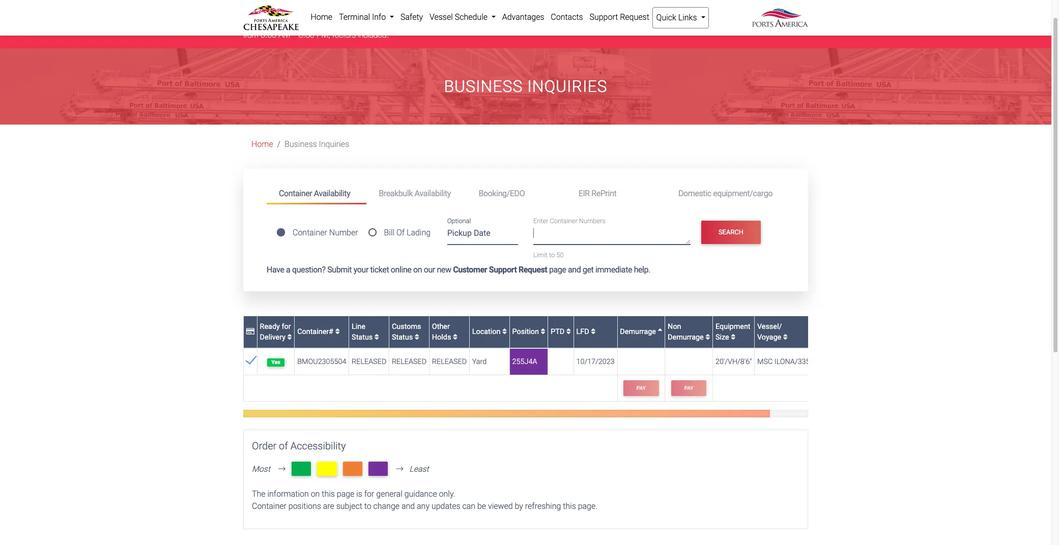 Task type: describe. For each thing, give the bounding box(es) containing it.
any
[[417, 502, 430, 512]]

non
[[668, 323, 681, 331]]

location link
[[472, 328, 507, 337]]

sort image inside "location" link
[[502, 329, 507, 336]]

page inside the information on this page is for general guidance only. container positions are subject to change and any updates can be viewed by refreshing this page.
[[337, 490, 355, 500]]

eir reprint
[[579, 189, 617, 198]]

Optional text field
[[447, 225, 518, 245]]

0 vertical spatial request
[[620, 12, 650, 22]]

availability for container availability
[[314, 189, 350, 198]]

equipment size
[[716, 323, 751, 342]]

container availability link
[[267, 184, 367, 205]]

viewed
[[488, 502, 513, 512]]

can
[[462, 502, 476, 512]]

vessel/ voyage
[[758, 323, 783, 342]]

9th,
[[460, 19, 473, 28]]

sort image for demurrage
[[706, 334, 710, 341]]

have a question? submit your ticket online on our new customer support request page and get immediate help.
[[267, 265, 651, 275]]

order
[[252, 440, 277, 452]]

long arrow right image
[[392, 466, 407, 474]]

home for top home link
[[311, 12, 333, 22]]

1 vertical spatial request
[[519, 265, 547, 275]]

seagirt
[[275, 19, 298, 28]]

sort image down "equipment"
[[731, 334, 736, 341]]

bmou2305504
[[297, 358, 346, 367]]

3 mt from the left
[[347, 464, 359, 475]]

availability for breakbulk availability
[[415, 189, 451, 198]]

line
[[352, 323, 366, 331]]

the information on this page is for general guidance only. container positions are subject to change and any updates can be viewed by refreshing this page.
[[252, 490, 598, 512]]

have
[[267, 265, 284, 275]]

terminal inside the seagirt marine terminal gates will be open on october 9th, columbus day. the main gate and new vail gate will process trucks from 6:00 am – 3:30 pm, reefers included.
[[326, 19, 353, 28]]

the for the seagirt marine terminal gates will be open on october 9th, columbus day. the main gate and new vail gate will process trucks from 6:00 am – 3:30 pm, reefers included.
[[260, 19, 272, 28]]

question?
[[292, 265, 326, 275]]

guidance
[[405, 490, 437, 500]]

location
[[472, 328, 502, 337]]

from
[[243, 30, 258, 39]]

be inside the seagirt marine terminal gates will be open on october 9th, columbus day. the main gate and new vail gate will process trucks from 6:00 am – 3:30 pm, reefers included.
[[388, 19, 397, 28]]

eir reprint link
[[566, 184, 666, 203]]

1 vertical spatial on
[[413, 265, 422, 275]]

ilona/335r
[[775, 358, 815, 367]]

and for viewed
[[402, 502, 415, 512]]

positions
[[289, 502, 321, 512]]

msc ilona/335r
[[758, 358, 815, 367]]

sort image inside container# link
[[335, 329, 340, 336]]

4 mt from the left
[[372, 464, 384, 475]]

be inside the information on this page is for general guidance only. container positions are subject to change and any updates can be viewed by refreshing this page.
[[478, 502, 486, 512]]

ptd
[[551, 328, 567, 337]]

is
[[356, 490, 362, 500]]

online
[[391, 265, 412, 275]]

breakbulk
[[379, 189, 413, 198]]

change
[[373, 502, 400, 512]]

home for left home link
[[252, 140, 273, 149]]

for inside ready for delivery
[[282, 323, 291, 331]]

other
[[432, 323, 450, 331]]

size
[[716, 334, 729, 342]]

domestic equipment/cargo link
[[666, 184, 785, 203]]

get
[[583, 265, 594, 275]]

number
[[329, 228, 358, 238]]

order of accessibility
[[252, 440, 346, 452]]

1 horizontal spatial this
[[563, 502, 576, 512]]

long arrow right image
[[274, 466, 290, 474]]

demurrage link
[[620, 328, 663, 337]]

equipment
[[716, 323, 751, 331]]

refreshing
[[525, 502, 561, 512]]

non demurrage
[[668, 323, 706, 342]]

breakbulk availability
[[379, 189, 451, 198]]

of
[[397, 228, 405, 238]]

2 mt from the left
[[321, 464, 333, 475]]

sort image right delivery
[[287, 334, 292, 341]]

our
[[424, 265, 435, 275]]

terminal inside "link"
[[339, 12, 370, 22]]

0 horizontal spatial support
[[489, 265, 517, 275]]

pm,
[[317, 30, 331, 39]]

advantages
[[502, 12, 545, 22]]

ready
[[260, 323, 280, 331]]

domestic
[[679, 189, 712, 198]]

customs status
[[392, 323, 421, 342]]

support request
[[590, 12, 650, 22]]

am
[[279, 30, 290, 39]]

limit to 50
[[534, 251, 564, 259]]

reefers
[[333, 30, 356, 39]]

0 vertical spatial home link
[[308, 7, 336, 27]]

marine
[[301, 19, 323, 28]]

container right enter at the right
[[550, 218, 578, 225]]

quick links
[[657, 13, 699, 22]]

the for the information on this page is for general guidance only. container positions are subject to change and any updates can be viewed by refreshing this page.
[[252, 490, 266, 500]]

submit
[[327, 265, 352, 275]]

sort image for holds
[[453, 334, 458, 341]]

breakbulk availability link
[[367, 184, 467, 203]]

lading
[[407, 228, 431, 238]]

sort image for status
[[375, 334, 379, 341]]

container number
[[293, 228, 358, 238]]

container up container number
[[279, 189, 312, 198]]

lfd
[[577, 328, 591, 337]]

position
[[512, 328, 541, 337]]

equipment/cargo
[[713, 189, 773, 198]]

quick
[[657, 13, 677, 22]]

voyage
[[758, 334, 782, 342]]

information
[[268, 490, 309, 500]]

delivery
[[260, 334, 286, 342]]

1 released from the left
[[352, 358, 387, 367]]

new
[[437, 265, 451, 275]]

advantages link
[[499, 7, 548, 27]]

position link
[[512, 328, 546, 337]]

1 gate from the left
[[563, 19, 578, 28]]

sort image down customs
[[415, 334, 419, 341]]

info
[[372, 12, 386, 22]]

sort image right voyage
[[783, 334, 788, 341]]

container availability
[[279, 189, 350, 198]]

2 gate from the left
[[626, 19, 641, 28]]

least
[[409, 465, 429, 475]]

status for customs
[[392, 334, 413, 342]]

3:30
[[299, 30, 315, 39]]

eir
[[579, 189, 590, 198]]

container left number
[[293, 228, 327, 238]]



Task type: locate. For each thing, give the bounding box(es) containing it.
close image
[[801, 18, 808, 30]]

contacts
[[551, 12, 583, 22]]

sort up image
[[658, 329, 663, 336]]

yes
[[271, 359, 280, 366]]

limit
[[534, 251, 548, 259]]

container#
[[297, 328, 335, 337]]

0 horizontal spatial page
[[337, 490, 355, 500]]

0 horizontal spatial released
[[352, 358, 387, 367]]

0 horizontal spatial this
[[322, 490, 335, 500]]

0 horizontal spatial gate
[[563, 19, 578, 28]]

on left our
[[413, 265, 422, 275]]

this left page.
[[563, 502, 576, 512]]

optional
[[447, 218, 471, 225]]

are
[[323, 502, 334, 512]]

will left quick
[[643, 19, 653, 28]]

sort image inside ptd link
[[567, 329, 571, 336]]

and left any
[[402, 502, 415, 512]]

only.
[[439, 490, 455, 500]]

on inside the information on this page is for general guidance only. container positions are subject to change and any updates can be viewed by refreshing this page.
[[311, 490, 320, 500]]

1 vertical spatial page
[[337, 490, 355, 500]]

vail
[[613, 19, 624, 28]]

1 vertical spatial support
[[489, 265, 517, 275]]

0 vertical spatial this
[[322, 490, 335, 500]]

support right customer
[[489, 265, 517, 275]]

0 vertical spatial and
[[580, 19, 593, 28]]

page up the subject at the bottom left
[[337, 490, 355, 500]]

sort image left ptd
[[541, 329, 546, 336]]

lfd link
[[577, 328, 596, 337]]

domestic equipment/cargo
[[679, 189, 773, 198]]

bill
[[384, 228, 395, 238]]

1 vertical spatial and
[[568, 265, 581, 275]]

of
[[279, 440, 288, 452]]

bullhorn image
[[243, 17, 260, 28]]

and for process
[[580, 19, 593, 28]]

released down the holds
[[432, 358, 467, 367]]

customer support request link
[[453, 265, 547, 275]]

container# link
[[297, 328, 340, 337]]

quick links link
[[653, 7, 709, 29]]

the inside the information on this page is for general guidance only. container positions are subject to change and any updates can be viewed by refreshing this page.
[[252, 490, 266, 500]]

0 horizontal spatial home link
[[252, 140, 273, 149]]

the seagirt marine terminal gates will be open on october 9th, columbus day. the main gate and new vail gate will process trucks from 6:00 am – 3:30 pm, reefers included.
[[243, 19, 705, 39]]

container down information
[[252, 502, 287, 512]]

main
[[544, 19, 561, 28]]

1 horizontal spatial to
[[549, 251, 555, 259]]

0 horizontal spatial status
[[352, 334, 373, 342]]

sort image left customs status
[[375, 334, 379, 341]]

to
[[549, 251, 555, 259], [364, 502, 371, 512]]

booking/edo link
[[467, 184, 566, 203]]

home link
[[308, 7, 336, 27], [252, 140, 273, 149]]

safety
[[401, 12, 423, 22]]

0 horizontal spatial for
[[282, 323, 291, 331]]

contacts link
[[548, 7, 587, 27]]

50
[[557, 251, 564, 259]]

the up 6:00
[[260, 19, 272, 28]]

1 vertical spatial home
[[252, 140, 273, 149]]

mt down accessibility
[[321, 464, 333, 475]]

for inside the information on this page is for general guidance only. container positions are subject to change and any updates can be viewed by refreshing this page.
[[364, 490, 374, 500]]

request left quick
[[620, 12, 650, 22]]

the right day.
[[530, 19, 542, 28]]

gate
[[563, 19, 578, 28], [626, 19, 641, 28]]

gate right main
[[563, 19, 578, 28]]

new
[[595, 19, 610, 28]]

0 vertical spatial on
[[419, 19, 428, 28]]

be right the info
[[388, 19, 397, 28]]

this
[[322, 490, 335, 500], [563, 502, 576, 512]]

1 horizontal spatial request
[[620, 12, 650, 22]]

availability up container number
[[314, 189, 350, 198]]

mt up the is
[[347, 464, 359, 475]]

0 vertical spatial page
[[549, 265, 566, 275]]

on up positions
[[311, 490, 320, 500]]

availability
[[314, 189, 350, 198], [415, 189, 451, 198]]

sort image inside 'lfd' link
[[591, 329, 596, 336]]

1 horizontal spatial support
[[590, 12, 618, 22]]

this up 'are' in the left bottom of the page
[[322, 490, 335, 500]]

be right can
[[478, 502, 486, 512]]

on
[[419, 19, 428, 28], [413, 265, 422, 275], [311, 490, 320, 500]]

0 vertical spatial home
[[311, 12, 333, 22]]

container inside the information on this page is for general guidance only. container positions are subject to change and any updates can be viewed by refreshing this page.
[[252, 502, 287, 512]]

0 vertical spatial business inquiries
[[444, 77, 608, 96]]

1 will from the left
[[376, 19, 386, 28]]

request
[[620, 12, 650, 22], [519, 265, 547, 275]]

columbus
[[475, 19, 510, 28]]

reprint
[[592, 189, 617, 198]]

0 vertical spatial for
[[282, 323, 291, 331]]

2 vertical spatial on
[[311, 490, 320, 500]]

page down 50
[[549, 265, 566, 275]]

0 horizontal spatial inquiries
[[319, 140, 349, 149]]

1 status from the left
[[352, 334, 373, 342]]

sort image right the holds
[[453, 334, 458, 341]]

gates
[[355, 19, 374, 28]]

demurrage inside non demurrage
[[668, 334, 704, 342]]

1 vertical spatial for
[[364, 490, 374, 500]]

status down line at the bottom of page
[[352, 334, 373, 342]]

page
[[549, 265, 566, 275], [337, 490, 355, 500]]

booking/edo
[[479, 189, 525, 198]]

10/17/2023
[[577, 358, 615, 367]]

the down most
[[252, 490, 266, 500]]

1 vertical spatial be
[[478, 502, 486, 512]]

2 released from the left
[[392, 358, 427, 367]]

released down line status
[[352, 358, 387, 367]]

and left new at right top
[[580, 19, 593, 28]]

sort image left the position
[[502, 329, 507, 336]]

on right open
[[419, 19, 428, 28]]

mt left long arrow right image
[[372, 464, 384, 475]]

status for line
[[352, 334, 373, 342]]

1 vertical spatial this
[[563, 502, 576, 512]]

demurrage left non at the right of page
[[620, 328, 658, 337]]

1 horizontal spatial availability
[[415, 189, 451, 198]]

status inside line status
[[352, 334, 373, 342]]

ready for delivery
[[260, 323, 291, 342]]

1 horizontal spatial home link
[[308, 7, 336, 27]]

1 horizontal spatial be
[[478, 502, 486, 512]]

mt
[[296, 464, 307, 475], [321, 464, 333, 475], [347, 464, 359, 475], [372, 464, 384, 475]]

1 horizontal spatial demurrage
[[668, 334, 704, 342]]

1 horizontal spatial inquiries
[[528, 77, 608, 96]]

links
[[679, 13, 697, 22]]

search button
[[701, 221, 761, 245]]

1 horizontal spatial for
[[364, 490, 374, 500]]

help.
[[634, 265, 651, 275]]

0 horizontal spatial demurrage
[[620, 328, 658, 337]]

0 horizontal spatial to
[[364, 502, 371, 512]]

1 horizontal spatial gate
[[626, 19, 641, 28]]

1 horizontal spatial will
[[643, 19, 653, 28]]

mt right long arrow right icon
[[296, 464, 307, 475]]

status down customs
[[392, 334, 413, 342]]

and left get
[[568, 265, 581, 275]]

–
[[292, 30, 296, 39]]

2 status from the left
[[392, 334, 413, 342]]

1 horizontal spatial business
[[444, 77, 523, 96]]

1 vertical spatial to
[[364, 502, 371, 512]]

immediate
[[596, 265, 632, 275]]

updates
[[432, 502, 461, 512]]

sort image left lfd
[[567, 329, 571, 336]]

vessel/
[[758, 323, 782, 331]]

1 vertical spatial business
[[285, 140, 317, 149]]

october
[[430, 19, 457, 28]]

3 released from the left
[[432, 358, 467, 367]]

status inside customs status
[[392, 334, 413, 342]]

business inquiries
[[444, 77, 608, 96], [285, 140, 349, 149]]

request down limit
[[519, 265, 547, 275]]

demurrage down non at the right of page
[[668, 334, 704, 342]]

1 mt from the left
[[296, 464, 307, 475]]

0 vertical spatial business
[[444, 77, 523, 96]]

0 vertical spatial be
[[388, 19, 397, 28]]

0 vertical spatial to
[[549, 251, 555, 259]]

1 availability from the left
[[314, 189, 350, 198]]

to right the subject at the bottom left
[[364, 502, 371, 512]]

0 horizontal spatial request
[[519, 265, 547, 275]]

on inside the seagirt marine terminal gates will be open on october 9th, columbus day. the main gate and new vail gate will process trucks from 6:00 am – 3:30 pm, reefers included.
[[419, 19, 428, 28]]

0 horizontal spatial will
[[376, 19, 386, 28]]

and inside the seagirt marine terminal gates will be open on october 9th, columbus day. the main gate and new vail gate will process trucks from 6:00 am – 3:30 pm, reefers included.
[[580, 19, 593, 28]]

by
[[515, 502, 523, 512]]

1 vertical spatial business inquiries
[[285, 140, 349, 149]]

line status
[[352, 323, 375, 342]]

will up 'included.'
[[376, 19, 386, 28]]

day.
[[512, 19, 527, 28]]

sort image up 10/17/2023
[[591, 329, 596, 336]]

gate right vail
[[626, 19, 641, 28]]

vessel schedule
[[430, 12, 490, 22]]

accessibility
[[291, 440, 346, 452]]

availability right breakbulk
[[415, 189, 451, 198]]

credit card image
[[246, 329, 255, 336]]

1 horizontal spatial status
[[392, 334, 413, 342]]

business
[[444, 77, 523, 96], [285, 140, 317, 149]]

sort image
[[335, 329, 340, 336], [502, 329, 507, 336], [541, 329, 546, 336], [591, 329, 596, 336], [287, 334, 292, 341], [415, 334, 419, 341], [731, 334, 736, 341], [783, 334, 788, 341]]

sort image
[[567, 329, 571, 336], [375, 334, 379, 341], [453, 334, 458, 341], [706, 334, 710, 341]]

terminal
[[339, 12, 370, 22], [326, 19, 353, 28]]

0 vertical spatial inquiries
[[528, 77, 608, 96]]

Enter Container Numbers text field
[[534, 227, 691, 245]]

for right the is
[[364, 490, 374, 500]]

1 horizontal spatial page
[[549, 265, 566, 275]]

0 horizontal spatial business inquiries
[[285, 140, 349, 149]]

to left 50
[[549, 251, 555, 259]]

page.
[[578, 502, 598, 512]]

2 availability from the left
[[415, 189, 451, 198]]

terminal info
[[339, 12, 388, 22]]

0 horizontal spatial availability
[[314, 189, 350, 198]]

2 vertical spatial and
[[402, 502, 415, 512]]

to inside the information on this page is for general guidance only. container positions are subject to change and any updates can be viewed by refreshing this page.
[[364, 502, 371, 512]]

the seagirt marine terminal gates will be open on october 9th, columbus day. the main gate and new vail gate will process trucks from 6:00 am – 3:30 pm, reefers included. alert
[[0, 9, 1052, 48]]

0 horizontal spatial home
[[252, 140, 273, 149]]

msc
[[758, 358, 773, 367]]

sort image inside position link
[[541, 329, 546, 336]]

0 horizontal spatial be
[[388, 19, 397, 28]]

0 horizontal spatial business
[[285, 140, 317, 149]]

sort image left line at the bottom of page
[[335, 329, 340, 336]]

released down customs status
[[392, 358, 427, 367]]

support request link
[[587, 7, 653, 27]]

for right ready at the left of page
[[282, 323, 291, 331]]

other holds
[[432, 323, 453, 342]]

demurrage
[[620, 328, 658, 337], [668, 334, 704, 342]]

general
[[376, 490, 403, 500]]

0 vertical spatial support
[[590, 12, 618, 22]]

schedule
[[455, 12, 488, 22]]

1 horizontal spatial released
[[392, 358, 427, 367]]

and inside the information on this page is for general guidance only. container positions are subject to change and any updates can be viewed by refreshing this page.
[[402, 502, 415, 512]]

1 vertical spatial inquiries
[[319, 140, 349, 149]]

yard
[[472, 358, 487, 367]]

enter container numbers
[[534, 218, 606, 225]]

1 horizontal spatial business inquiries
[[444, 77, 608, 96]]

2 will from the left
[[643, 19, 653, 28]]

2 horizontal spatial released
[[432, 358, 467, 367]]

1 vertical spatial home link
[[252, 140, 273, 149]]

numbers
[[579, 218, 606, 225]]

your
[[354, 265, 369, 275]]

support right contacts
[[590, 12, 618, 22]]

1 horizontal spatial home
[[311, 12, 333, 22]]

sort image left size at the bottom
[[706, 334, 710, 341]]

ptd link
[[551, 328, 571, 337]]

most
[[252, 465, 270, 475]]

255j4a
[[512, 358, 537, 367]]



Task type: vqa. For each thing, say whether or not it's contained in the screenshot.
the 00:06:27
no



